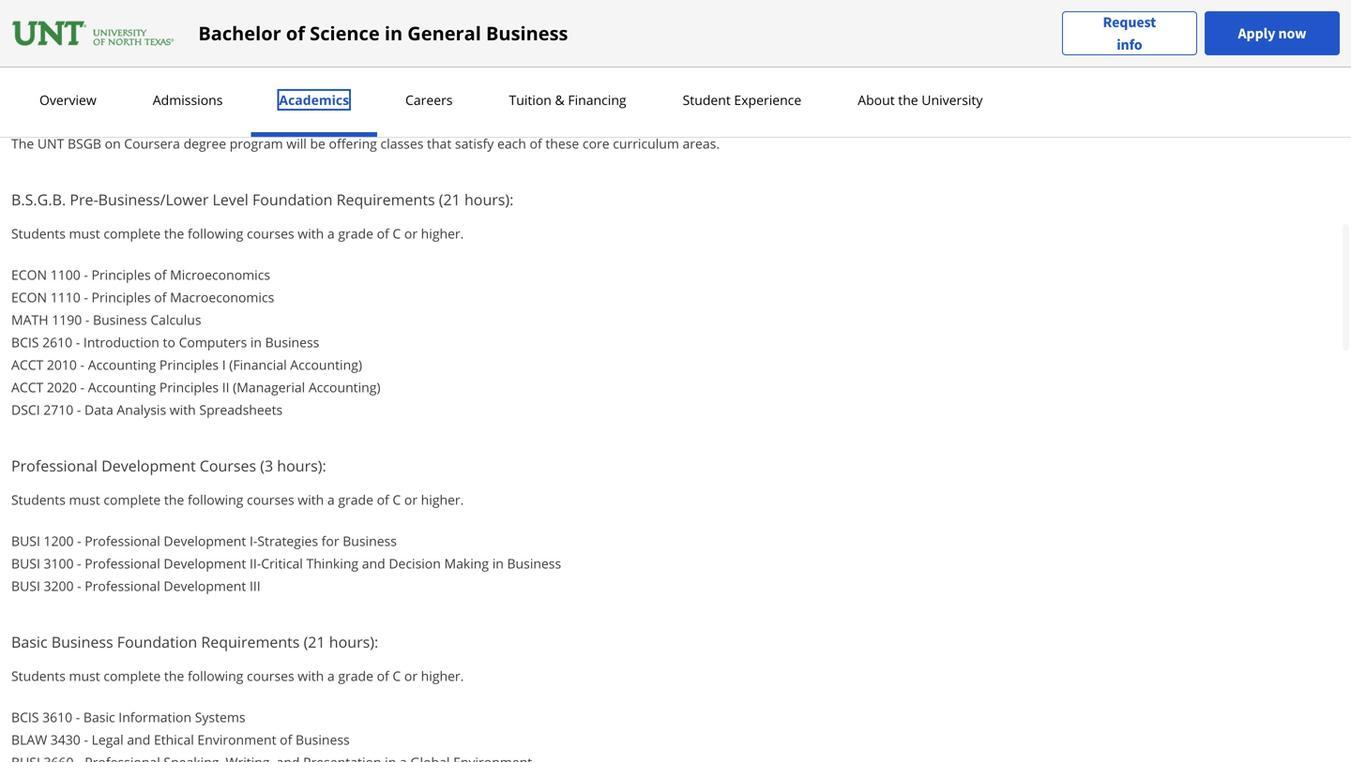 Task type: describe. For each thing, give the bounding box(es) containing it.
bcis 3610 - basic information systems blaw 3430 - legal and ethical environment of business
[[11, 709, 350, 749]]

and inside bcis 3610 - basic information systems blaw 3430 - legal and ethical environment of business
[[127, 731, 150, 749]]

i
[[222, 356, 226, 374]]

student
[[683, 91, 731, 109]]

b.s.g.b.
[[11, 190, 66, 210]]

ii
[[222, 379, 229, 396]]

and inside 'list item'
[[67, 66, 90, 84]]

science
[[310, 20, 380, 46]]

business right making
[[507, 555, 561, 573]]

ethical
[[154, 731, 194, 749]]

business right for
[[343, 533, 397, 550]]

classes inside component area option courses, 6 hours, 2 classes list item
[[302, 95, 345, 113]]

behavioral
[[94, 66, 159, 84]]

1200
[[44, 533, 74, 550]]

apply
[[1238, 24, 1276, 43]]

1 for sciences,
[[274, 66, 282, 84]]

2710
[[43, 401, 73, 419]]

3 for sciences,
[[221, 66, 229, 84]]

3 grade from the top
[[338, 668, 373, 685]]

1 horizontal spatial hours):
[[329, 632, 378, 653]]

each
[[497, 135, 526, 152]]

financing
[[568, 91, 626, 109]]

principles down 'to' at the left top of page
[[159, 356, 219, 374]]

the down basic business foundation requirements (21 hours):
[[164, 668, 184, 685]]

3 courses from the top
[[247, 668, 294, 685]]

3 students from the top
[[11, 668, 66, 685]]

core
[[583, 135, 610, 152]]

- right the 1100 at top left
[[84, 266, 88, 284]]

business up (financial
[[265, 334, 319, 351]]

2 students must complete the following courses with a grade of c or higher. from the top
[[11, 491, 464, 509]]

bachelor of science in general business
[[198, 20, 568, 46]]

unt
[[37, 135, 64, 152]]

philosophy
[[94, 37, 162, 54]]

social
[[28, 66, 64, 84]]

1 horizontal spatial classes
[[381, 135, 424, 152]]

area
[[104, 95, 132, 113]]

1 vertical spatial foundation
[[117, 632, 197, 653]]

1 econ from the top
[[11, 266, 47, 284]]

3 c from the top
[[393, 668, 401, 685]]

hours, for sciences,
[[232, 66, 271, 84]]

academics link
[[273, 91, 355, 109]]

3100
[[44, 555, 74, 573]]

admissions
[[153, 91, 223, 109]]

basic business foundation requirements (21 hours):
[[11, 632, 378, 653]]

macroeconomics
[[170, 289, 274, 306]]

busi 1200 - professional development i-strategies for business busi 3100 - professional development ii-critical thinking and decision making in business busi 3200 - professional development iii
[[11, 533, 561, 595]]

that
[[427, 135, 452, 152]]

on
[[105, 135, 121, 152]]

professional right 3200
[[85, 578, 160, 595]]

0 vertical spatial (21
[[439, 190, 461, 210]]

1190
[[52, 311, 82, 329]]

- right 3100
[[77, 555, 81, 573]]

academics
[[279, 91, 349, 109]]

business down 3200
[[51, 632, 113, 653]]

spreadsheets
[[199, 401, 283, 419]]

2 accounting from the top
[[88, 379, 156, 396]]

business up tuition on the left top of the page
[[486, 20, 568, 46]]

2010
[[47, 356, 77, 374]]

2 busi from the top
[[11, 555, 40, 573]]

&
[[555, 91, 565, 109]]

1 or from the top
[[404, 225, 418, 243]]

ii-
[[250, 555, 261, 573]]

the right about
[[898, 91, 918, 109]]

sciences,
[[162, 66, 218, 84]]

bcis inside econ 1100 - principles of microeconomics econ 1110 - principles of macroeconomics math 1190 - business calculus bcis 2610 - introduction to computers in business acct 2010 - accounting principles i (financial accounting) acct 2020 - accounting principles ii (managerial accounting) dsci 2710 - data analysis with spreadsheets
[[11, 334, 39, 351]]

b.s.g.b. pre-business/lower level foundation requirements (21 hours):
[[11, 190, 514, 210]]

2
[[291, 95, 298, 113]]

option
[[136, 95, 178, 113]]

1 higher. from the top
[[421, 225, 464, 243]]

program
[[230, 135, 283, 152]]

3 following from the top
[[188, 668, 243, 685]]

professional development courses (3 hours):
[[11, 456, 326, 476]]

development left i-
[[164, 533, 246, 550]]

1110
[[50, 289, 80, 306]]

2 students from the top
[[11, 491, 66, 509]]

pre-
[[70, 190, 98, 210]]

tuition & financing
[[509, 91, 626, 109]]

and inside busi 1200 - professional development i-strategies for business busi 3100 - professional development ii-critical thinking and decision making in business busi 3200 - professional development iii
[[362, 555, 385, 573]]

list containing creative arts, 3 hours, 1 class
[[19, 0, 897, 114]]

data
[[85, 401, 113, 419]]

3 students must complete the following courses with a grade of c or higher. from the top
[[11, 668, 464, 685]]

creative arts, 3 hours, 1 class
[[28, 8, 207, 25]]

component
[[28, 95, 101, 113]]

legal
[[92, 731, 124, 749]]

3200
[[44, 578, 74, 595]]

business inside bcis 3610 - basic information systems blaw 3430 - legal and ethical environment of business
[[296, 731, 350, 749]]

creative
[[28, 8, 78, 25]]

university of north texas image
[[11, 18, 176, 48]]

blaw
[[11, 731, 47, 749]]

(financial
[[229, 356, 287, 374]]

1 for culture,
[[297, 37, 304, 54]]

decision
[[389, 555, 441, 573]]

1 busi from the top
[[11, 533, 40, 550]]

1 grade from the top
[[338, 225, 373, 243]]

3 higher. from the top
[[421, 668, 464, 685]]

- right 1110 at the top of page
[[84, 289, 88, 306]]

1 acct from the top
[[11, 356, 43, 374]]

courses,
[[182, 95, 234, 113]]

social and behavioral sciences, 3 hours, 1 class list item
[[28, 65, 897, 84]]

principles left ii
[[159, 379, 219, 396]]

the down professional development courses (3 hours):
[[164, 491, 184, 509]]

systems
[[195, 709, 245, 727]]

- right the 3610
[[76, 709, 80, 727]]

class for sciences,
[[285, 66, 315, 84]]

development left ii-
[[164, 555, 246, 573]]

apply now
[[1238, 24, 1307, 43]]

student experience
[[683, 91, 802, 109]]

hours, for culture,
[[255, 37, 293, 54]]

coursera
[[124, 135, 180, 152]]

2 a from the top
[[327, 491, 335, 509]]

courses
[[200, 456, 256, 476]]

bachelor
[[198, 20, 281, 46]]

making
[[444, 555, 489, 573]]

introduction
[[83, 334, 159, 351]]

offering
[[329, 135, 377, 152]]

experience
[[734, 91, 802, 109]]

computers
[[179, 334, 247, 351]]

math
[[11, 311, 48, 329]]

- right 2020
[[80, 379, 85, 396]]

- right 3200
[[77, 578, 81, 595]]

3610
[[42, 709, 72, 727]]

tuition
[[509, 91, 552, 109]]

hours, up the philosophy
[[124, 8, 163, 25]]

component area option courses, 6 hours, 2 classes
[[28, 95, 345, 113]]

1 courses from the top
[[247, 225, 294, 243]]

2 higher. from the top
[[421, 491, 464, 509]]

3430
[[50, 731, 81, 749]]

- right 1200
[[77, 533, 81, 550]]

i-
[[250, 533, 257, 550]]

language,
[[28, 37, 91, 54]]



Task type: locate. For each thing, give the bounding box(es) containing it.
1 must from the top
[[69, 225, 100, 243]]

creative arts, 3 hours, 1 class list item
[[28, 7, 897, 26]]

econ 1100 - principles of microeconomics econ 1110 - principles of macroeconomics math 1190 - business calculus bcis 2610 - introduction to computers in business acct 2010 - accounting principles i (financial accounting) acct 2020 - accounting principles ii (managerial accounting) dsci 2710 - data analysis with spreadsheets
[[11, 266, 381, 419]]

accounting) right (managerial
[[309, 379, 381, 396]]

1 inside 'list item'
[[274, 66, 282, 84]]

arts,
[[82, 8, 110, 25]]

1 vertical spatial c
[[393, 491, 401, 509]]

tuition & financing link
[[503, 91, 632, 109]]

with
[[298, 225, 324, 243], [170, 401, 196, 419], [298, 491, 324, 509], [298, 668, 324, 685]]

1 horizontal spatial 3
[[221, 66, 229, 84]]

2 vertical spatial must
[[69, 668, 100, 685]]

3 complete from the top
[[104, 668, 161, 685]]

business up introduction at the top left
[[93, 311, 147, 329]]

and inside list item
[[165, 37, 188, 54]]

class
[[177, 8, 207, 25], [308, 37, 337, 54], [285, 66, 315, 84]]

accounting down introduction at the top left
[[88, 356, 156, 374]]

6
[[238, 95, 245, 113]]

3 down culture,
[[221, 66, 229, 84]]

development
[[101, 456, 196, 476], [164, 533, 246, 550], [164, 555, 246, 573], [164, 578, 246, 595]]

0 vertical spatial classes
[[302, 95, 345, 113]]

0 vertical spatial busi
[[11, 533, 40, 550]]

the
[[11, 135, 34, 152]]

must down pre-
[[69, 225, 100, 243]]

busi left 3200
[[11, 578, 40, 595]]

of inside bcis 3610 - basic information systems blaw 3430 - legal and ethical environment of business
[[280, 731, 292, 749]]

and left decision
[[362, 555, 385, 573]]

1 vertical spatial busi
[[11, 555, 40, 573]]

classes left that in the top of the page
[[381, 135, 424, 152]]

2 horizontal spatial 1
[[297, 37, 304, 54]]

1 horizontal spatial (21
[[439, 190, 461, 210]]

econ up math
[[11, 289, 47, 306]]

0 horizontal spatial classes
[[302, 95, 345, 113]]

1 up academics link
[[274, 66, 282, 84]]

2 bcis from the top
[[11, 709, 39, 727]]

basic
[[11, 632, 47, 653], [83, 709, 115, 727]]

0 horizontal spatial requirements
[[201, 632, 300, 653]]

3 inside creative arts, 3 hours, 1 class list item
[[113, 8, 121, 25]]

3 inside language, philosophy and culture, 3 hours, 1 class list item
[[244, 37, 251, 54]]

1100
[[50, 266, 80, 284]]

2 complete from the top
[[104, 491, 161, 509]]

culture,
[[192, 37, 240, 54]]

class inside 'list item'
[[285, 66, 315, 84]]

bcis
[[11, 334, 39, 351], [11, 709, 39, 727]]

0 vertical spatial must
[[69, 225, 100, 243]]

in
[[385, 20, 403, 46], [250, 334, 262, 351], [492, 555, 504, 573]]

hours, up 6 at the left top of page
[[232, 66, 271, 84]]

1 vertical spatial courses
[[247, 491, 294, 509]]

students must complete the following courses with a grade of c or higher. up systems
[[11, 668, 464, 685]]

bcis up blaw
[[11, 709, 39, 727]]

2 vertical spatial class
[[285, 66, 315, 84]]

business right environment
[[296, 731, 350, 749]]

basic down 3200
[[11, 632, 47, 653]]

satisfy
[[455, 135, 494, 152]]

class for culture,
[[308, 37, 337, 54]]

higher.
[[421, 225, 464, 243], [421, 491, 464, 509], [421, 668, 464, 685]]

1 accounting from the top
[[88, 356, 156, 374]]

busi left 3100
[[11, 555, 40, 573]]

- left data
[[77, 401, 81, 419]]

0 horizontal spatial hours):
[[277, 456, 326, 476]]

in up (financial
[[250, 334, 262, 351]]

be
[[310, 135, 326, 152]]

0 vertical spatial accounting)
[[290, 356, 362, 374]]

econ left the 1100 at top left
[[11, 266, 47, 284]]

- right 1190
[[85, 311, 89, 329]]

admissions link
[[147, 91, 228, 109]]

0 horizontal spatial in
[[250, 334, 262, 351]]

these
[[546, 135, 579, 152]]

environment
[[197, 731, 276, 749]]

2 vertical spatial 1
[[274, 66, 282, 84]]

list
[[19, 0, 897, 114]]

hours,
[[124, 8, 163, 25], [255, 37, 293, 54], [232, 66, 271, 84], [249, 95, 288, 113]]

0 vertical spatial accounting
[[88, 356, 156, 374]]

to
[[163, 334, 175, 351]]

2 vertical spatial following
[[188, 668, 243, 685]]

2 acct from the top
[[11, 379, 43, 396]]

1 vertical spatial bcis
[[11, 709, 39, 727]]

2 vertical spatial higher.
[[421, 668, 464, 685]]

0 vertical spatial econ
[[11, 266, 47, 284]]

thinking
[[306, 555, 359, 573]]

bcis down math
[[11, 334, 39, 351]]

professional right 3100
[[85, 555, 160, 573]]

0 vertical spatial foundation
[[252, 190, 333, 210]]

1 complete from the top
[[104, 225, 161, 243]]

about the university link
[[852, 91, 989, 109]]

1 horizontal spatial basic
[[83, 709, 115, 727]]

2 vertical spatial c
[[393, 668, 401, 685]]

0 vertical spatial a
[[327, 225, 335, 243]]

in inside econ 1100 - principles of microeconomics econ 1110 - principles of macroeconomics math 1190 - business calculus bcis 2610 - introduction to computers in business acct 2010 - accounting principles i (financial accounting) acct 2020 - accounting principles ii (managerial accounting) dsci 2710 - data analysis with spreadsheets
[[250, 334, 262, 351]]

class up "academics"
[[285, 66, 315, 84]]

classes right the 2 in the left top of the page
[[302, 95, 345, 113]]

(21 down that in the top of the page
[[439, 190, 461, 210]]

hours): down thinking
[[329, 632, 378, 653]]

basic up legal in the bottom left of the page
[[83, 709, 115, 727]]

- right 2010
[[80, 356, 85, 374]]

and
[[165, 37, 188, 54], [67, 66, 90, 84], [362, 555, 385, 573], [127, 731, 150, 749]]

following
[[188, 225, 243, 243], [188, 491, 243, 509], [188, 668, 243, 685]]

1 c from the top
[[393, 225, 401, 243]]

1 vertical spatial or
[[404, 491, 418, 509]]

now
[[1279, 24, 1307, 43]]

accounting up analysis
[[88, 379, 156, 396]]

0 horizontal spatial foundation
[[117, 632, 197, 653]]

will
[[286, 135, 307, 152]]

1 vertical spatial accounting
[[88, 379, 156, 396]]

university
[[922, 91, 983, 109]]

careers link
[[400, 91, 458, 109]]

about the university
[[858, 91, 983, 109]]

1 vertical spatial (21
[[304, 632, 325, 653]]

0 vertical spatial 1
[[166, 8, 174, 25]]

0 vertical spatial higher.
[[421, 225, 464, 243]]

students down b.s.g.b. on the top left of page
[[11, 225, 66, 243]]

1 vertical spatial 3
[[244, 37, 251, 54]]

general
[[408, 20, 481, 46]]

hours, for courses,
[[249, 95, 288, 113]]

degree
[[184, 135, 226, 152]]

with inside econ 1100 - principles of microeconomics econ 1110 - principles of macroeconomics math 1190 - business calculus bcis 2610 - introduction to computers in business acct 2010 - accounting principles i (financial accounting) acct 2020 - accounting principles ii (managerial accounting) dsci 2710 - data analysis with spreadsheets
[[170, 401, 196, 419]]

2 c from the top
[[393, 491, 401, 509]]

1 vertical spatial grade
[[338, 491, 373, 509]]

the down the business/lower on the top left
[[164, 225, 184, 243]]

(21 down thinking
[[304, 632, 325, 653]]

3 a from the top
[[327, 668, 335, 685]]

3 must from the top
[[69, 668, 100, 685]]

classes
[[302, 95, 345, 113], [381, 135, 424, 152]]

areas.
[[683, 135, 720, 152]]

2 vertical spatial 3
[[221, 66, 229, 84]]

1 horizontal spatial 1
[[274, 66, 282, 84]]

0 vertical spatial courses
[[247, 225, 294, 243]]

0 vertical spatial requirements
[[337, 190, 435, 210]]

in right science
[[385, 20, 403, 46]]

class up language, philosophy and culture, 3 hours, 1 class
[[177, 8, 207, 25]]

in inside busi 1200 - professional development i-strategies for business busi 3100 - professional development ii-critical thinking and decision making in business busi 3200 - professional development iii
[[492, 555, 504, 573]]

principles up introduction at the top left
[[92, 289, 151, 306]]

3 for culture,
[[244, 37, 251, 54]]

0 vertical spatial basic
[[11, 632, 47, 653]]

0 vertical spatial c
[[393, 225, 401, 243]]

hours, inside 'list item'
[[232, 66, 271, 84]]

bcis inside bcis 3610 - basic information systems blaw 3430 - legal and ethical environment of business
[[11, 709, 39, 727]]

2 courses from the top
[[247, 491, 294, 509]]

complete up information
[[104, 668, 161, 685]]

principles
[[92, 266, 151, 284], [92, 289, 151, 306], [159, 356, 219, 374], [159, 379, 219, 396]]

0 vertical spatial acct
[[11, 356, 43, 374]]

development down analysis
[[101, 456, 196, 476]]

1 vertical spatial in
[[250, 334, 262, 351]]

0 vertical spatial students must complete the following courses with a grade of c or higher.
[[11, 225, 464, 243]]

1 vertical spatial complete
[[104, 491, 161, 509]]

hours): right '(3'
[[277, 456, 326, 476]]

1 a from the top
[[327, 225, 335, 243]]

courses down b.s.g.b. pre-business/lower level foundation requirements (21 hours):
[[247, 225, 294, 243]]

2 vertical spatial a
[[327, 668, 335, 685]]

0 vertical spatial hours):
[[464, 190, 514, 210]]

professional down "2710" on the bottom left
[[11, 456, 98, 476]]

following down courses
[[188, 491, 243, 509]]

0 vertical spatial or
[[404, 225, 418, 243]]

hours): down satisfy
[[464, 190, 514, 210]]

2 vertical spatial students must complete the following courses with a grade of c or higher.
[[11, 668, 464, 685]]

1 vertical spatial a
[[327, 491, 335, 509]]

grade
[[338, 225, 373, 243], [338, 491, 373, 509], [338, 668, 373, 685]]

1 students from the top
[[11, 225, 66, 243]]

0 horizontal spatial (21
[[304, 632, 325, 653]]

calculus
[[150, 311, 201, 329]]

1 vertical spatial accounting)
[[309, 379, 381, 396]]

2 or from the top
[[404, 491, 418, 509]]

1 left science
[[297, 37, 304, 54]]

foundation down will
[[252, 190, 333, 210]]

students up 1200
[[11, 491, 66, 509]]

foundation up information
[[117, 632, 197, 653]]

hours, left the 2 in the left top of the page
[[249, 95, 288, 113]]

student experience link
[[677, 91, 807, 109]]

acct left 2010
[[11, 356, 43, 374]]

2 vertical spatial in
[[492, 555, 504, 573]]

1 vertical spatial class
[[308, 37, 337, 54]]

3 or from the top
[[404, 668, 418, 685]]

0 horizontal spatial basic
[[11, 632, 47, 653]]

or
[[404, 225, 418, 243], [404, 491, 418, 509], [404, 668, 418, 685]]

2 horizontal spatial hours):
[[464, 190, 514, 210]]

basic inside bcis 3610 - basic information systems blaw 3430 - legal and ethical environment of business
[[83, 709, 115, 727]]

students up the 3610
[[11, 668, 66, 685]]

1 students must complete the following courses with a grade of c or higher. from the top
[[11, 225, 464, 243]]

0 vertical spatial in
[[385, 20, 403, 46]]

strategies
[[257, 533, 318, 550]]

complete down the business/lower on the top left
[[104, 225, 161, 243]]

busi left 1200
[[11, 533, 40, 550]]

c
[[393, 225, 401, 243], [393, 491, 401, 509], [393, 668, 401, 685]]

business/lower
[[98, 190, 209, 210]]

overview
[[39, 91, 96, 109]]

1 vertical spatial classes
[[381, 135, 424, 152]]

request info
[[1103, 13, 1156, 54]]

2 vertical spatial complete
[[104, 668, 161, 685]]

(managerial
[[233, 379, 305, 396]]

request
[[1103, 13, 1156, 31]]

request info button
[[1062, 11, 1197, 56]]

0 vertical spatial students
[[11, 225, 66, 243]]

students must complete the following courses with a grade of c or higher.
[[11, 225, 464, 243], [11, 491, 464, 509], [11, 668, 464, 685]]

0 horizontal spatial 1
[[166, 8, 174, 25]]

2 vertical spatial grade
[[338, 668, 373, 685]]

must up the 3610
[[69, 668, 100, 685]]

1 following from the top
[[188, 225, 243, 243]]

and up overview link
[[67, 66, 90, 84]]

1 up language, philosophy and culture, 3 hours, 1 class
[[166, 8, 174, 25]]

1 vertical spatial must
[[69, 491, 100, 509]]

1 vertical spatial econ
[[11, 289, 47, 306]]

econ
[[11, 266, 47, 284], [11, 289, 47, 306]]

class up academics link
[[308, 37, 337, 54]]

complete down professional development courses (3 hours):
[[104, 491, 161, 509]]

2 must from the top
[[69, 491, 100, 509]]

3 right arts,
[[113, 8, 121, 25]]

requirements down the unt bsgb on coursera degree program will be offering classes that satisfy each of these core curriculum areas.
[[337, 190, 435, 210]]

and down information
[[127, 731, 150, 749]]

2 vertical spatial students
[[11, 668, 66, 685]]

courses down '(3'
[[247, 491, 294, 509]]

1 vertical spatial higher.
[[421, 491, 464, 509]]

1 vertical spatial acct
[[11, 379, 43, 396]]

1 vertical spatial students must complete the following courses with a grade of c or higher.
[[11, 491, 464, 509]]

2 grade from the top
[[338, 491, 373, 509]]

critical
[[261, 555, 303, 573]]

acct up dsci
[[11, 379, 43, 396]]

- right "3430"
[[84, 731, 88, 749]]

1 vertical spatial hours):
[[277, 456, 326, 476]]

language, philosophy and culture, 3 hours, 1 class
[[28, 37, 337, 54]]

development left the iii
[[164, 578, 246, 595]]

dsci
[[11, 401, 40, 419]]

1 horizontal spatial foundation
[[252, 190, 333, 210]]

professional right 1200
[[85, 533, 160, 550]]

1 vertical spatial requirements
[[201, 632, 300, 653]]

analysis
[[117, 401, 166, 419]]

information
[[119, 709, 191, 727]]

professional
[[11, 456, 98, 476], [85, 533, 160, 550], [85, 555, 160, 573], [85, 578, 160, 595]]

1 vertical spatial students
[[11, 491, 66, 509]]

2 vertical spatial busi
[[11, 578, 40, 595]]

must
[[69, 225, 100, 243], [69, 491, 100, 509], [69, 668, 100, 685]]

language, philosophy and culture, 3 hours, 1 class list item
[[28, 36, 897, 55]]

principles right the 1100 at top left
[[92, 266, 151, 284]]

0 vertical spatial class
[[177, 8, 207, 25]]

0 horizontal spatial 3
[[113, 8, 121, 25]]

1 horizontal spatial in
[[385, 20, 403, 46]]

(3
[[260, 456, 273, 476]]

2 horizontal spatial in
[[492, 555, 504, 573]]

1
[[166, 8, 174, 25], [297, 37, 304, 54], [274, 66, 282, 84]]

following down basic business foundation requirements (21 hours):
[[188, 668, 243, 685]]

- right the 2610
[[76, 334, 80, 351]]

accounting) up (managerial
[[290, 356, 362, 374]]

1 bcis from the top
[[11, 334, 39, 351]]

in right making
[[492, 555, 504, 573]]

2 vertical spatial courses
[[247, 668, 294, 685]]

must up 1200
[[69, 491, 100, 509]]

3 busi from the top
[[11, 578, 40, 595]]

2 vertical spatial or
[[404, 668, 418, 685]]

2 following from the top
[[188, 491, 243, 509]]

students must complete the following courses with a grade of c or higher. down courses
[[11, 491, 464, 509]]

complete
[[104, 225, 161, 243], [104, 491, 161, 509], [104, 668, 161, 685]]

2020
[[47, 379, 77, 396]]

level
[[213, 190, 249, 210]]

careers
[[405, 91, 453, 109]]

0 vertical spatial grade
[[338, 225, 373, 243]]

2 horizontal spatial 3
[[244, 37, 251, 54]]

1 vertical spatial basic
[[83, 709, 115, 727]]

0 vertical spatial bcis
[[11, 334, 39, 351]]

apply now button
[[1205, 11, 1340, 55]]

0 vertical spatial 3
[[113, 8, 121, 25]]

and up social and behavioral sciences, 3 hours, 1 class
[[165, 37, 188, 54]]

2 vertical spatial hours):
[[329, 632, 378, 653]]

0 vertical spatial complete
[[104, 225, 161, 243]]

2 econ from the top
[[11, 289, 47, 306]]

0 vertical spatial following
[[188, 225, 243, 243]]

1 horizontal spatial requirements
[[337, 190, 435, 210]]

for
[[322, 533, 339, 550]]

social and behavioral sciences, 3 hours, 1 class
[[28, 66, 315, 84]]

courses up environment
[[247, 668, 294, 685]]

students must complete the following courses with a grade of c or higher. down level
[[11, 225, 464, 243]]

3 right culture,
[[244, 37, 251, 54]]

1 vertical spatial 1
[[297, 37, 304, 54]]

component area option courses, 6 hours, 2 classes list item
[[28, 94, 897, 114]]

3 inside social and behavioral sciences, 3 hours, 1 class 'list item'
[[221, 66, 229, 84]]

hours, right culture,
[[255, 37, 293, 54]]

foundation
[[252, 190, 333, 210], [117, 632, 197, 653]]

1 vertical spatial following
[[188, 491, 243, 509]]

requirements down the iii
[[201, 632, 300, 653]]

info
[[1117, 35, 1143, 54]]

curriculum
[[613, 135, 679, 152]]

following down level
[[188, 225, 243, 243]]



Task type: vqa. For each thing, say whether or not it's contained in the screenshot.
first complete
yes



